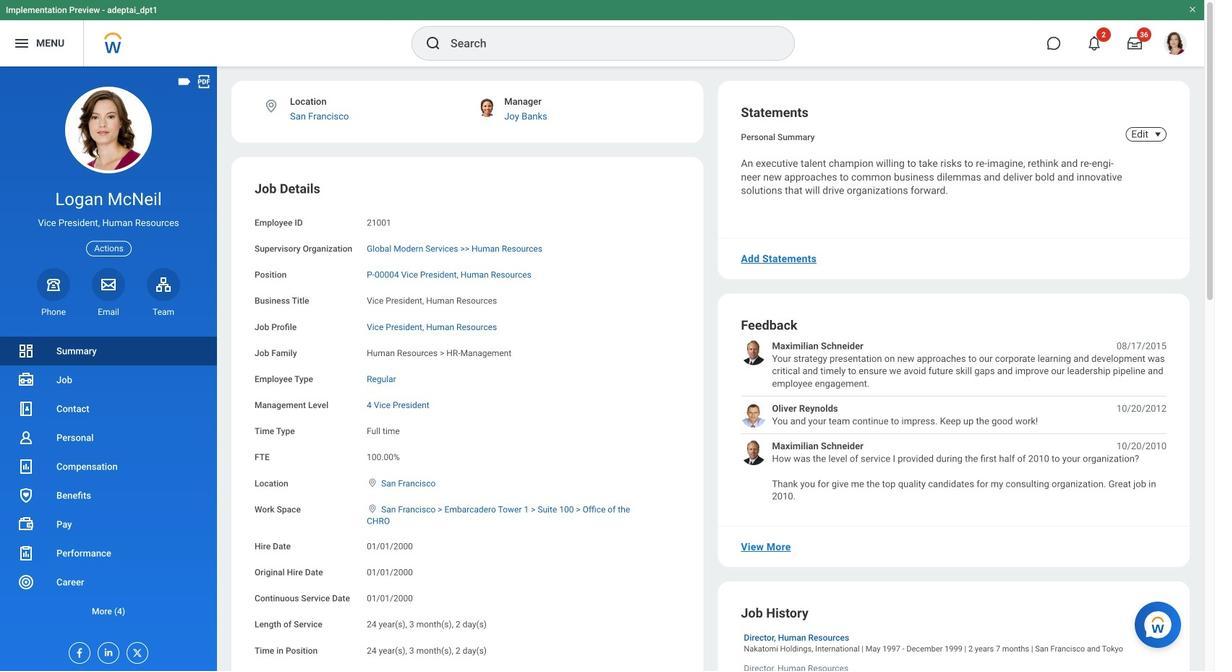 Task type: vqa. For each thing, say whether or not it's contained in the screenshot.
THE SEARCH 'icon'
yes



Task type: describe. For each thing, give the bounding box(es) containing it.
search image
[[425, 35, 442, 52]]

benefits image
[[17, 487, 35, 505]]

close environment banner image
[[1188, 5, 1197, 14]]

career image
[[17, 574, 35, 592]]

caret down image
[[1149, 129, 1167, 140]]

compensation image
[[17, 459, 35, 476]]

2 employee's photo (maximilian schneider) image from the top
[[741, 440, 766, 466]]

facebook image
[[69, 644, 85, 660]]

summary image
[[17, 343, 35, 360]]

personal image
[[17, 430, 35, 447]]

view team image
[[155, 276, 172, 293]]

contact image
[[17, 401, 35, 418]]

1 horizontal spatial list
[[741, 340, 1167, 503]]

full time element
[[367, 424, 400, 437]]

x image
[[127, 644, 143, 660]]

email logan mcneil element
[[92, 307, 125, 318]]

1 employee's photo (maximilian schneider) image from the top
[[741, 340, 766, 365]]

mail image
[[100, 276, 117, 293]]

team logan mcneil element
[[147, 307, 180, 318]]

employee's photo (oliver reynolds) image
[[741, 403, 766, 428]]

0 vertical spatial location image
[[263, 98, 279, 114]]



Task type: locate. For each thing, give the bounding box(es) containing it.
navigation pane region
[[0, 67, 217, 672]]

employee's photo (maximilian schneider) image down employee's photo (oliver reynolds)
[[741, 440, 766, 466]]

phone logan mcneil element
[[37, 307, 70, 318]]

inbox large image
[[1128, 36, 1142, 51]]

linkedin image
[[98, 644, 114, 659]]

profile logan mcneil image
[[1164, 32, 1187, 58]]

1 vertical spatial employee's photo (maximilian schneider) image
[[741, 440, 766, 466]]

notifications large image
[[1087, 36, 1101, 51]]

employee's photo (maximilian schneider) image
[[741, 340, 766, 365], [741, 440, 766, 466]]

tag image
[[176, 74, 192, 90]]

0 vertical spatial employee's photo (maximilian schneider) image
[[741, 340, 766, 365]]

banner
[[0, 0, 1204, 67]]

employee's photo (maximilian schneider) image up employee's photo (oliver reynolds)
[[741, 340, 766, 365]]

group
[[255, 180, 680, 672]]

pay image
[[17, 516, 35, 534]]

performance image
[[17, 545, 35, 563]]

justify image
[[13, 35, 30, 52]]

job image
[[17, 372, 35, 389]]

Search Workday  search field
[[451, 27, 764, 59]]

location image
[[263, 98, 279, 114], [367, 478, 378, 488], [367, 504, 378, 514]]

list
[[0, 337, 217, 626], [741, 340, 1167, 503]]

0 horizontal spatial list
[[0, 337, 217, 626]]

phone image
[[43, 276, 64, 293]]

personal summary element
[[741, 129, 815, 142]]

view printable version (pdf) image
[[196, 74, 212, 90]]

2 vertical spatial location image
[[367, 504, 378, 514]]

1 vertical spatial location image
[[367, 478, 378, 488]]



